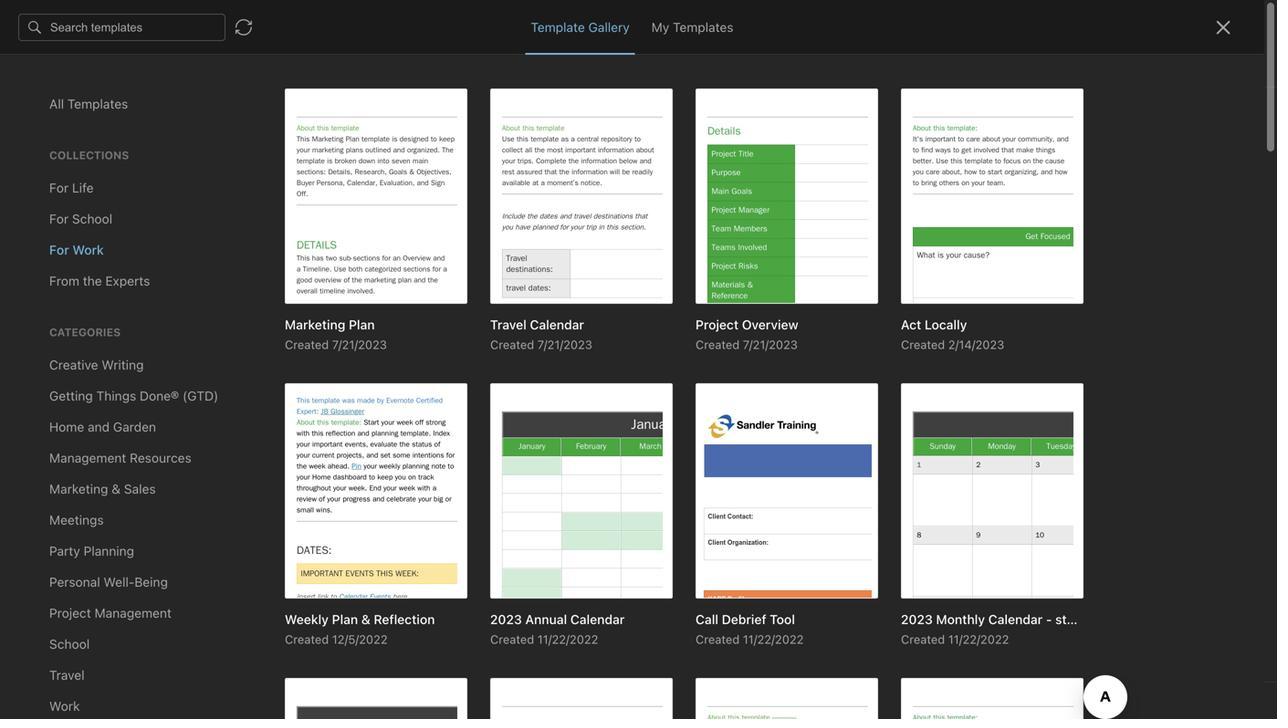 Task type: describe. For each thing, give the bounding box(es) containing it.
0 vertical spatial all
[[345, 368, 358, 383]]

first notebook
[[645, 15, 727, 28]]

a for start (and finish) all the books you've been wanti ng to read and keep your ideas about them all in one place. tip: if you're reading a physical book, take pictu...
[[243, 409, 249, 422]]

share button
[[1167, 7, 1233, 37]]

the inside reading list start (and finish) all the books you've been wanti ng to read and keep your ideas about them all in one place. tip: if you're reading a physical book, take pictu...
[[362, 368, 381, 383]]

do now do soon for the future
[[243, 478, 423, 493]]

Search text field
[[24, 53, 195, 86]]

few for what went well? stock market what didn't go well? weather what can i improve on? luck
[[252, 300, 270, 313]]

shared
[[40, 336, 82, 351]]

Note Editor text field
[[0, 0, 1277, 719]]

(and
[[275, 368, 302, 383]]

minutes for start (and finish) all the books you've been wanti ng to read and keep your ideas about them all in one place. tip: if you're reading a physical book, take pictu...
[[273, 409, 314, 422]]

read
[[277, 387, 303, 403]]

shared with me link
[[0, 330, 218, 359]]

future
[[388, 478, 423, 493]]

been
[[465, 368, 495, 383]]

went
[[277, 259, 306, 274]]

tasks button
[[0, 231, 218, 260]]

untitled
[[243, 130, 291, 145]]

in
[[515, 387, 526, 403]]

settings image
[[186, 15, 208, 37]]

minutes for what went well? stock market what didn't go well? weather what can i improve on? luck
[[273, 300, 314, 313]]

me
[[113, 336, 132, 351]]

stock
[[342, 259, 374, 274]]

expand note image
[[580, 11, 602, 33]]

shortcuts
[[41, 180, 98, 195]]

keep
[[332, 387, 360, 403]]

note window element
[[0, 0, 1277, 719]]

1 well? from the left
[[309, 259, 339, 274]]

didn't
[[456, 259, 490, 274]]

notes link
[[0, 202, 218, 231]]

notes
[[40, 209, 75, 224]]

and
[[306, 387, 328, 403]]

now for just
[[268, 188, 289, 200]]

soon
[[311, 478, 339, 493]]

upgrade image
[[71, 643, 92, 665]]

home link
[[0, 143, 219, 173]]

them
[[465, 387, 495, 403]]

to
[[261, 387, 273, 403]]

tasks
[[335, 501, 362, 514]]

add tag image
[[609, 690, 631, 712]]

more image
[[1199, 51, 1255, 77]]

1 vertical spatial the
[[365, 478, 385, 493]]

physical
[[442, 407, 490, 422]]

new daily tasks
[[243, 459, 340, 474]]

just
[[243, 188, 265, 200]]

wanti
[[498, 368, 536, 383]]

with
[[85, 336, 110, 351]]

0 vertical spatial daily
[[243, 240, 273, 255]]

your
[[364, 387, 390, 403]]

new for new
[[40, 105, 66, 120]]

ng
[[243, 368, 536, 403]]

1 horizontal spatial all
[[499, 387, 512, 403]]

take
[[243, 426, 268, 441]]

reflection
[[276, 240, 334, 255]]

new for new daily tasks
[[243, 459, 270, 474]]

reading
[[384, 407, 428, 422]]

shortcuts button
[[0, 173, 218, 202]]

1 horizontal spatial what
[[294, 278, 325, 293]]

ago for what went well? stock market what didn't go well? weather what can i improve on? luck
[[317, 300, 337, 313]]

what went well? stock market what didn't go well? weather what can i improve on? luck
[[243, 259, 541, 293]]

daily reflection
[[243, 240, 334, 255]]

tasks inside button
[[40, 238, 73, 253]]

weather
[[243, 278, 290, 293]]

pictu...
[[271, 426, 312, 441]]



Task type: vqa. For each thing, say whether or not it's contained in the screenshot.
EXPAND TAGS ICON
no



Task type: locate. For each thing, give the bounding box(es) containing it.
if
[[333, 407, 341, 422]]

now right just
[[268, 188, 289, 200]]

well? right "go"
[[512, 259, 541, 274]]

notebook
[[673, 15, 727, 28]]

13 minutes ago
[[243, 502, 321, 514]]

few up take
[[252, 409, 270, 422]]

1 do from the left
[[243, 478, 259, 493]]

minutes up pictu...
[[273, 409, 314, 422]]

2 a few minutes ago from the top
[[243, 409, 337, 422]]

ago for start (and finish) all the books you've been wanti ng to read and keep your ideas about them all in one place. tip: if you're reading a physical book, take pictu...
[[317, 409, 337, 422]]

the
[[362, 368, 381, 383], [365, 478, 385, 493]]

share
[[1182, 14, 1218, 29]]

a down about
[[432, 407, 439, 422]]

1 vertical spatial few
[[252, 409, 270, 422]]

now up 13 minutes ago
[[263, 478, 287, 493]]

daily
[[243, 240, 273, 255], [273, 459, 303, 474]]

a few minutes ago up pictu...
[[243, 409, 337, 422]]

new
[[40, 105, 66, 120], [243, 459, 270, 474]]

1 vertical spatial daily
[[273, 459, 303, 474]]

a inside reading list start (and finish) all the books you've been wanti ng to read and keep your ideas about them all in one place. tip: if you're reading a physical book, take pictu...
[[432, 407, 439, 422]]

1 vertical spatial a few minutes ago
[[243, 409, 337, 422]]

2 horizontal spatial what
[[422, 259, 453, 274]]

what up luck
[[422, 259, 453, 274]]

few
[[252, 300, 270, 313], [252, 409, 270, 422]]

now for do
[[263, 478, 287, 493]]

the right for
[[365, 478, 385, 493]]

minutes right the 13
[[258, 502, 299, 514]]

a down weather
[[243, 300, 249, 313]]

insert image
[[579, 51, 606, 77]]

1 vertical spatial minutes
[[273, 409, 314, 422]]

start
[[243, 368, 272, 383]]

1 horizontal spatial do
[[291, 478, 307, 493]]

ago down can
[[317, 300, 337, 313]]

tasks down notes
[[40, 238, 73, 253]]

a up take
[[243, 409, 249, 422]]

0 vertical spatial new
[[40, 105, 66, 120]]

2 vertical spatial minutes
[[258, 502, 299, 514]]

0 horizontal spatial daily
[[243, 240, 273, 255]]

for
[[343, 478, 362, 493]]

trash
[[40, 377, 73, 392]]

heading level image
[[779, 51, 873, 77]]

notebooks link
[[0, 271, 218, 300]]

home
[[40, 150, 75, 165]]

0 vertical spatial minutes
[[273, 300, 314, 313]]

font color image
[[1017, 51, 1063, 77]]

font size image
[[967, 51, 1013, 77]]

1 vertical spatial all
[[499, 387, 512, 403]]

luck
[[435, 278, 459, 293]]

daily down pictu...
[[273, 459, 303, 474]]

reading
[[243, 349, 292, 364]]

a few minutes ago
[[243, 300, 337, 313], [243, 409, 337, 422]]

tip:
[[307, 407, 329, 422]]

list
[[295, 349, 313, 364]]

you've
[[423, 368, 462, 383]]

0 horizontal spatial all
[[345, 368, 358, 383]]

2 well? from the left
[[512, 259, 541, 274]]

1 vertical spatial tasks
[[306, 459, 340, 474]]

a for what went well? stock market what didn't go well? weather what can i improve on? luck
[[243, 300, 249, 313]]

new inside popup button
[[40, 105, 66, 120]]

reading list start (and finish) all the books you've been wanti ng to read and keep your ideas about them all in one place. tip: if you're reading a physical book, take pictu...
[[243, 349, 536, 441]]

ideas
[[393, 387, 424, 403]]

0 vertical spatial a few minutes ago
[[243, 300, 337, 313]]

1 horizontal spatial new
[[243, 459, 270, 474]]

i
[[353, 278, 356, 293]]

minutes
[[273, 300, 314, 313], [273, 409, 314, 422], [258, 502, 299, 514]]

go
[[494, 259, 509, 274]]

0 vertical spatial few
[[252, 300, 270, 313]]

few for start (and finish) all the books you've been wanti ng to read and keep your ideas about them all in one place. tip: if you're reading a physical book, take pictu...
[[252, 409, 270, 422]]

tasks
[[40, 238, 73, 253], [306, 459, 340, 474]]

ago
[[317, 300, 337, 313], [317, 409, 337, 422], [302, 502, 321, 514]]

all
[[345, 368, 358, 383], [499, 387, 512, 403]]

about
[[428, 387, 462, 403]]

0 horizontal spatial tasks
[[40, 238, 73, 253]]

1 vertical spatial ago
[[317, 409, 337, 422]]

what up weather
[[243, 259, 274, 274]]

highlight image
[[1151, 51, 1195, 77]]

0 vertical spatial ago
[[317, 300, 337, 313]]

first
[[645, 15, 670, 28]]

one
[[243, 407, 265, 422]]

market
[[378, 259, 418, 274]]

well?
[[309, 259, 339, 274], [512, 259, 541, 274]]

0 vertical spatial tasks
[[40, 238, 73, 253]]

all left in
[[499, 387, 512, 403]]

a few minutes ago down weather
[[243, 300, 337, 313]]

None search field
[[24, 53, 195, 86]]

new up home
[[40, 105, 66, 120]]

what down went
[[294, 278, 325, 293]]

a few minutes ago for start (and finish) all the books you've been wanti ng to read and keep your ideas about them all in one place. tip: if you're reading a physical book, take pictu...
[[243, 409, 337, 422]]

0 horizontal spatial new
[[40, 105, 66, 120]]

1 few from the top
[[252, 300, 270, 313]]

do down new daily tasks
[[291, 478, 307, 493]]

improve
[[360, 278, 407, 293]]

books
[[384, 368, 420, 383]]

can
[[328, 278, 349, 293]]

the up your
[[362, 368, 381, 383]]

1 horizontal spatial daily
[[273, 459, 303, 474]]

new button
[[11, 96, 208, 129]]

a
[[243, 300, 249, 313], [432, 407, 439, 422], [243, 409, 249, 422]]

2 do from the left
[[291, 478, 307, 493]]

daily up weather
[[243, 240, 273, 255]]

2 few from the top
[[252, 409, 270, 422]]

add a reminder image
[[578, 690, 600, 712]]

0 horizontal spatial do
[[243, 478, 259, 493]]

0 horizontal spatial well?
[[309, 259, 339, 274]]

0 horizontal spatial what
[[243, 259, 274, 274]]

font family image
[[878, 51, 963, 77]]

on?
[[410, 278, 431, 293]]

what
[[243, 259, 274, 274], [422, 259, 453, 274], [294, 278, 325, 293]]

1 horizontal spatial tasks
[[306, 459, 340, 474]]

now
[[268, 188, 289, 200], [263, 478, 287, 493]]

tree
[[0, 143, 219, 619]]

tasks up soon
[[306, 459, 340, 474]]

do up the 13
[[243, 478, 259, 493]]

place.
[[268, 407, 304, 422]]

minutes down weather
[[273, 300, 314, 313]]

1 a few minutes ago from the top
[[243, 300, 337, 313]]

all up keep
[[345, 368, 358, 383]]

do
[[243, 478, 259, 493], [291, 478, 307, 493]]

ago down soon
[[302, 502, 321, 514]]

tree containing home
[[0, 143, 219, 619]]

0 vertical spatial the
[[362, 368, 381, 383]]

1 vertical spatial now
[[263, 478, 287, 493]]

finish)
[[305, 368, 342, 383]]

1 horizontal spatial well?
[[512, 259, 541, 274]]

shared with me
[[40, 336, 132, 351]]

a few minutes ago for what went well? stock market what didn't go well? weather what can i improve on? luck
[[243, 300, 337, 313]]

trash link
[[0, 370, 218, 399]]

book,
[[494, 407, 527, 422]]

1 vertical spatial new
[[243, 459, 270, 474]]

ago down and
[[317, 409, 337, 422]]

notebooks
[[41, 278, 105, 293]]

few down weather
[[252, 300, 270, 313]]

well? up can
[[309, 259, 339, 274]]

13
[[243, 502, 255, 514]]

first notebook button
[[623, 9, 733, 35]]

just now
[[243, 188, 289, 200]]

2 vertical spatial ago
[[302, 502, 321, 514]]

you're
[[344, 407, 381, 422]]

new down take
[[243, 459, 270, 474]]

0 vertical spatial now
[[268, 188, 289, 200]]



